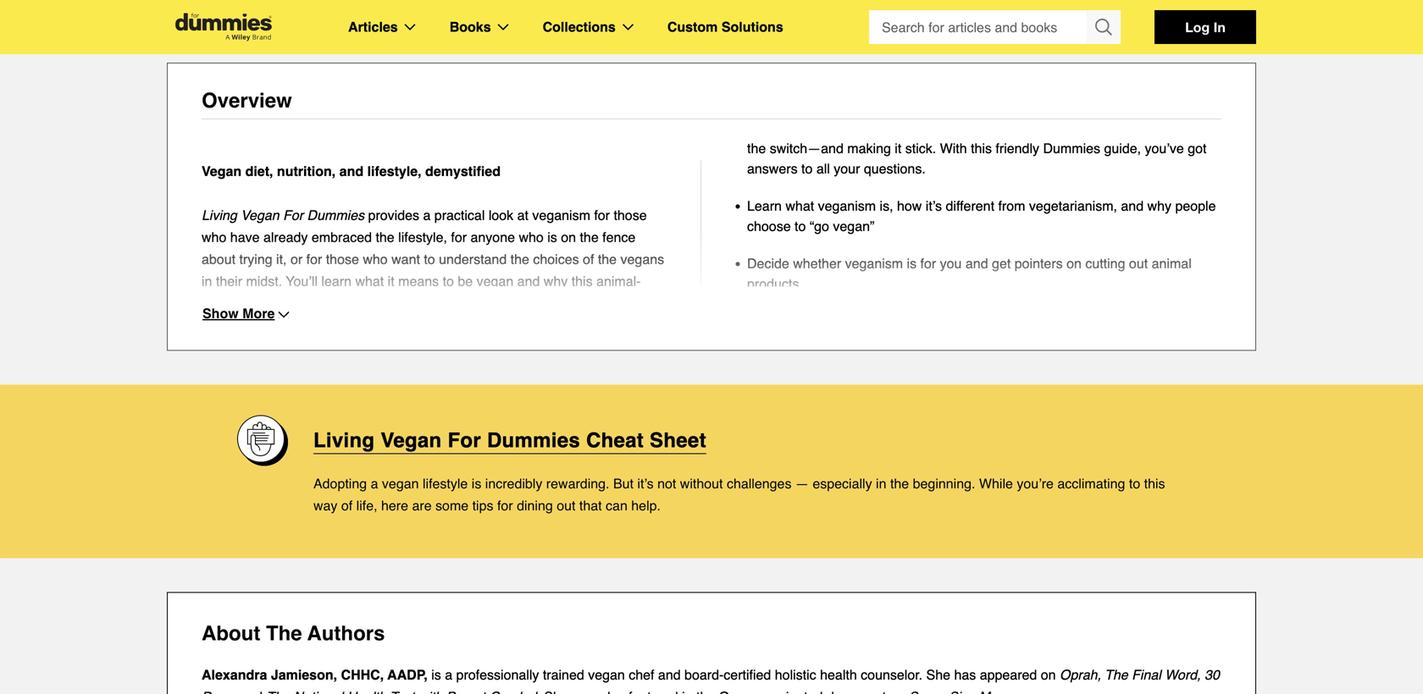 Task type: locate. For each thing, give the bounding box(es) containing it.
is left "you"
[[907, 256, 917, 272]]

0 horizontal spatial it's
[[637, 476, 654, 492]]

veganism down vegan"
[[845, 256, 903, 272]]

0 vertical spatial the
[[266, 622, 302, 646]]

2 vertical spatial vegan
[[381, 429, 442, 452]]

why inside provides a practical look at veganism for those who have already embraced the lifestyle, for anyone who is on the fence about trying it, or for those who want to understand the choices of the vegans in their midst. you'll learn what it means to be vegan and why this animal- friendly diet is on the rise. discover tasty vegan ingredients and easy recipes, money-saving tips, advice for talking to people about veganism, and ideas for dealing with the skeptics. if you're ready to start transitioning to a vegan way of life, you'll love this book's simple action plans for making
[[544, 274, 568, 289]]

stick.
[[905, 141, 936, 156]]

on up choices
[[561, 230, 576, 245]]

to inside the switch—and making it stick. with this friendly dummies guide, you've got answers to all your questions.
[[801, 161, 813, 177]]

1 vertical spatial in
[[876, 476, 887, 492]]

1 horizontal spatial dummies
[[487, 429, 580, 452]]

way down ideas
[[635, 340, 659, 355]]

1 horizontal spatial people
[[1175, 198, 1216, 214]]

why
[[1148, 198, 1172, 214], [544, 274, 568, 289]]

1 horizontal spatial for
[[448, 429, 481, 452]]

diet
[[249, 296, 271, 311]]

friendly up money- on the top left of the page
[[202, 296, 245, 311]]

1 horizontal spatial of
[[341, 498, 353, 514]]

is up the tips
[[472, 476, 481, 492]]

counselor.
[[861, 668, 923, 683]]

from
[[998, 198, 1025, 214]]

and right chef
[[658, 668, 681, 683]]

show more
[[202, 306, 275, 322]]

a
[[423, 208, 431, 223], [583, 340, 590, 355], [371, 476, 378, 492], [445, 668, 452, 683]]

and inside decide whether veganism is for you and get pointers on cutting out animal products
[[966, 256, 988, 272]]

.
[[606, 476, 610, 492], [657, 498, 661, 514]]

for inside decide whether veganism is for you and get pointers on cutting out animal products
[[920, 256, 936, 272]]

it's
[[926, 198, 942, 214], [637, 476, 654, 492]]

1 horizontal spatial .
[[657, 498, 661, 514]]

0 vertical spatial way
[[635, 340, 659, 355]]

1 horizontal spatial in
[[876, 476, 887, 492]]

with
[[940, 141, 967, 156]]

0 vertical spatial out
[[1129, 256, 1148, 272]]

open book categories image
[[498, 24, 509, 30]]

is right the aadp,
[[431, 668, 441, 683]]

those
[[614, 208, 647, 223], [326, 252, 359, 267]]

1 vertical spatial it's
[[637, 476, 654, 492]]

0 vertical spatial of
[[583, 252, 594, 267]]

living vegan for dummies
[[202, 208, 364, 223]]

whether
[[793, 256, 841, 272]]

1 horizontal spatial the
[[1105, 668, 1128, 683]]

in left their
[[202, 274, 212, 289]]

. down the not
[[657, 498, 661, 514]]

0 horizontal spatial dummies
[[307, 208, 364, 223]]

here
[[381, 498, 408, 514]]

0 vertical spatial you're
[[367, 340, 404, 355]]

1 horizontal spatial it's
[[926, 198, 942, 214]]

out left the animal in the top of the page
[[1129, 256, 1148, 272]]

to left the all
[[801, 161, 813, 177]]

who
[[202, 230, 226, 245], [519, 230, 544, 245], [363, 252, 388, 267]]

1 vertical spatial friendly
[[202, 296, 245, 311]]

1 vertical spatial people
[[439, 318, 480, 333]]

friendly
[[996, 141, 1039, 156], [202, 296, 245, 311]]

0 horizontal spatial .
[[606, 476, 610, 492]]

of inside acclimating to this way of life
[[341, 498, 353, 514]]

0 vertical spatial about
[[202, 252, 236, 267]]

is up choices
[[547, 230, 557, 245]]

jamieson,
[[271, 668, 337, 683]]

and up ingredients at the top
[[517, 274, 540, 289]]

people
[[1175, 198, 1216, 214], [439, 318, 480, 333]]

1 horizontal spatial living
[[313, 429, 375, 452]]

you've
[[1145, 141, 1184, 156]]

about up their
[[202, 252, 236, 267]]

0 vertical spatial it's
[[926, 198, 942, 214]]

0 horizontal spatial friendly
[[202, 296, 245, 311]]

making up the your
[[847, 141, 891, 156]]

the
[[266, 622, 302, 646], [1105, 668, 1128, 683]]

0 vertical spatial dummies
[[1043, 141, 1100, 156]]

making inside provides a practical look at veganism for those who have already embraced the lifestyle, for anyone who is on the fence about trying it, or for those who want to understand the choices of the vegans in their midst. you'll learn what it means to be vegan and why this animal- friendly diet is on the rise. discover tasty vegan ingredients and easy recipes, money-saving tips, advice for talking to people about veganism, and ideas for dealing with the skeptics. if you're ready to start transitioning to a vegan way of life, you'll love this book's simple action plans for making
[[511, 362, 555, 377]]

b
[[613, 476, 622, 492]]

people up start at left
[[439, 318, 480, 333]]

and left get
[[966, 256, 988, 272]]

dummies up embraced
[[307, 208, 364, 223]]

0 horizontal spatial living
[[202, 208, 237, 223]]

living inside living vegan for dummies cheat sheet link
[[313, 429, 375, 452]]

way inside provides a practical look at veganism for those who have already embraced the lifestyle, for anyone who is on the fence about trying it, or for those who want to understand the choices of the vegans in their midst. you'll learn what it means to be vegan and why this animal- friendly diet is on the rise. discover tasty vegan ingredients and easy recipes, money-saving tips, advice for talking to people about veganism, and ideas for dealing with the skeptics. if you're ready to start transitioning to a vegan way of life, you'll love this book's simple action plans for making
[[635, 340, 659, 355]]

why down choices
[[544, 274, 568, 289]]

1 horizontal spatial those
[[614, 208, 647, 223]]

you're up simple
[[367, 340, 404, 355]]

1 vertical spatial you're
[[1017, 476, 1054, 492]]

lifestyle, up provides at left
[[367, 164, 422, 179]]

1 vertical spatial out
[[557, 498, 576, 514]]

and down easy
[[587, 318, 609, 333]]

for left "you"
[[920, 256, 936, 272]]

the for authors
[[266, 622, 302, 646]]

different
[[946, 198, 995, 214]]

0 vertical spatial it
[[895, 141, 902, 156]]

0 horizontal spatial of
[[202, 362, 213, 377]]

authors
[[307, 622, 385, 646]]

alexandra jamieson, chhc, aadp, is a professionally trained vegan chef and board-certified holistic health counselor. she has appeared on
[[202, 668, 1060, 683]]

1 vertical spatial why
[[544, 274, 568, 289]]

living vegan for dummies cheat sheet link
[[313, 427, 706, 455]]

health
[[820, 668, 857, 683]]

understand
[[439, 252, 507, 267]]

vegan up have
[[241, 208, 279, 223]]

solutions
[[722, 19, 783, 35]]

1 vertical spatial the
[[1105, 668, 1128, 683]]

2 horizontal spatial dummies
[[1043, 141, 1100, 156]]

making down transitioning
[[511, 362, 555, 377]]

what up "go
[[786, 198, 814, 214]]

this right acclimating
[[1144, 476, 1165, 492]]

dummies for living vegan for dummies cheat sheet
[[487, 429, 580, 452]]

and up the veganism,
[[559, 296, 581, 311]]

dummies inside the switch—and making it stick. with this friendly dummies guide, you've got answers to all your questions.
[[1043, 141, 1100, 156]]

alexandra
[[202, 668, 267, 683]]

friendly inside provides a practical look at veganism for those who have already embraced the lifestyle, for anyone who is on the fence about trying it, or for those who want to understand the choices of the vegans in their midst. you'll learn what it means to be vegan and why this animal- friendly diet is on the rise. discover tasty vegan ingredients and easy recipes, money-saving tips, advice for talking to people about veganism, and ideas for dealing with the skeptics. if you're ready to start transitioning to a vegan way of life, you'll love this book's simple action plans for making
[[202, 296, 245, 311]]

1 horizontal spatial you're
[[1017, 476, 1054, 492]]

to right acclimating
[[1129, 476, 1140, 492]]

who left want
[[363, 252, 388, 267]]

of right choices
[[583, 252, 594, 267]]

dummies for living vegan for dummies
[[307, 208, 364, 223]]

living up have
[[202, 208, 237, 223]]

0 vertical spatial making
[[847, 141, 891, 156]]

0 horizontal spatial it
[[388, 274, 395, 289]]

their
[[216, 274, 242, 289]]

0 horizontal spatial those
[[326, 252, 359, 267]]

1 vertical spatial it
[[388, 274, 395, 289]]

1 vertical spatial dummies
[[307, 208, 364, 223]]

dummies left guide,
[[1043, 141, 1100, 156]]

can
[[606, 498, 628, 514]]

1 vertical spatial making
[[511, 362, 555, 377]]

of left life,
[[202, 362, 213, 377]]

veganism right at
[[532, 208, 590, 223]]

anyone
[[471, 230, 515, 245]]

vegan up here
[[382, 476, 419, 492]]

those down embraced
[[326, 252, 359, 267]]

1 vertical spatial way
[[313, 498, 338, 514]]

living for living vegan for dummies
[[202, 208, 237, 223]]

2 vertical spatial of
[[341, 498, 353, 514]]

without
[[680, 476, 723, 492]]

on left cutting
[[1067, 256, 1082, 272]]

the up jamieson,
[[266, 622, 302, 646]]

the inside oprah, the final word, 30 days
[[1105, 668, 1128, 683]]

dummies
[[1043, 141, 1100, 156], [307, 208, 364, 223], [487, 429, 580, 452]]

0 horizontal spatial about
[[202, 252, 236, 267]]

it up questions.
[[895, 141, 902, 156]]

people down got
[[1175, 198, 1216, 214]]

veganism up vegan"
[[818, 198, 876, 214]]

for for living vegan for dummies cheat sheet
[[448, 429, 481, 452]]

this right with
[[971, 141, 992, 156]]

vegan right be
[[477, 274, 514, 289]]

0 vertical spatial in
[[202, 274, 212, 289]]

is
[[547, 230, 557, 245], [907, 256, 917, 272], [275, 296, 284, 311], [472, 476, 481, 492], [431, 668, 441, 683]]

it's right ut
[[637, 476, 654, 492]]

on
[[561, 230, 576, 245], [1067, 256, 1082, 272], [288, 296, 303, 311], [1041, 668, 1056, 683]]

and inside learn what veganism is, how it's different from vegetarianism, and why people choose to "go vegan"
[[1121, 198, 1144, 214]]

living up adopting
[[313, 429, 375, 452]]

out down rewarding
[[557, 498, 576, 514]]

those up fence
[[614, 208, 647, 223]]

products
[[747, 276, 799, 292]]

0 horizontal spatial who
[[202, 230, 226, 245]]

vegan for living vegan for dummies
[[241, 208, 279, 223]]

way down adopting
[[313, 498, 338, 514]]

for up if
[[361, 318, 377, 333]]

vegan down be
[[448, 296, 485, 311]]

1 horizontal spatial making
[[847, 141, 891, 156]]

this up easy
[[572, 274, 593, 289]]

making inside the switch—and making it stick. with this friendly dummies guide, you've got answers to all your questions.
[[847, 141, 891, 156]]

0 vertical spatial vegan
[[202, 164, 242, 179]]

0 horizontal spatial in
[[202, 274, 212, 289]]

1 vertical spatial living
[[313, 429, 375, 452]]

2 vertical spatial dummies
[[487, 429, 580, 452]]

incredibly
[[485, 476, 542, 492]]

to left be
[[443, 274, 454, 289]]

about down ingredients at the top
[[483, 318, 517, 333]]

0 horizontal spatial why
[[544, 274, 568, 289]]

1 vertical spatial about
[[483, 318, 517, 333]]

what
[[786, 198, 814, 214], [355, 274, 384, 289]]

why down you've
[[1148, 198, 1172, 214]]

veganism for products
[[845, 256, 903, 272]]

,
[[374, 498, 377, 514]]

0 horizontal spatial what
[[355, 274, 384, 289]]

0 vertical spatial lifestyle,
[[367, 164, 422, 179]]

professionally
[[456, 668, 539, 683]]

0 vertical spatial friendly
[[996, 141, 1039, 156]]

1 horizontal spatial out
[[1129, 256, 1148, 272]]

what up discover
[[355, 274, 384, 289]]

0 vertical spatial why
[[1148, 198, 1172, 214]]

veganism,
[[521, 318, 583, 333]]

for up lifestyle
[[448, 429, 481, 452]]

1 vertical spatial lifestyle,
[[398, 230, 447, 245]]

the down provides at left
[[376, 230, 395, 245]]

dummies up incredibly
[[487, 429, 580, 452]]

0 vertical spatial what
[[786, 198, 814, 214]]

it inside the switch—and making it stick. with this friendly dummies guide, you've got answers to all your questions.
[[895, 141, 902, 156]]

0 vertical spatial for
[[283, 208, 303, 223]]

it's right how
[[926, 198, 942, 214]]

not
[[658, 476, 676, 492]]

0 horizontal spatial way
[[313, 498, 338, 514]]

she
[[926, 668, 951, 683]]

group
[[869, 10, 1121, 44]]

in
[[202, 274, 212, 289], [876, 476, 887, 492]]

0 horizontal spatial out
[[557, 498, 576, 514]]

midst.
[[246, 274, 282, 289]]

collections
[[543, 19, 616, 35]]

this
[[971, 141, 992, 156], [572, 274, 593, 289], [305, 362, 326, 377], [1144, 476, 1165, 492]]

1 vertical spatial for
[[448, 429, 481, 452]]

2 horizontal spatial of
[[583, 252, 594, 267]]

0 horizontal spatial for
[[283, 208, 303, 223]]

living for living vegan for dummies cheat sheet
[[313, 429, 375, 452]]

about
[[202, 252, 236, 267], [483, 318, 517, 333]]

0 horizontal spatial making
[[511, 362, 555, 377]]

discover
[[359, 296, 412, 311]]

for right 'or'
[[306, 252, 322, 267]]

0 horizontal spatial the
[[266, 622, 302, 646]]

vegan left the diet,
[[202, 164, 242, 179]]

vegan up lifestyle
[[381, 429, 442, 452]]

you're inside provides a practical look at veganism for those who have already embraced the lifestyle, for anyone who is on the fence about trying it, or for those who want to understand the choices of the vegans in their midst. you'll learn what it means to be vegan and why this animal- friendly diet is on the rise. discover tasty vegan ingredients and easy recipes, money-saving tips, advice for talking to people about veganism, and ideas for dealing with the skeptics. if you're ready to start transitioning to a vegan way of life, you'll love this book's simple action plans for making
[[367, 340, 404, 355]]

log
[[1185, 19, 1210, 35]]

cutting
[[1086, 256, 1125, 272]]

. left b
[[606, 476, 610, 492]]

vegan for living vegan for dummies cheat sheet
[[381, 429, 442, 452]]

for for living vegan for dummies
[[283, 208, 303, 223]]

in inside provides a practical look at veganism for those who have already embraced the lifestyle, for anyone who is on the fence about trying it, or for those who want to understand the choices of the vegans in their midst. you'll learn what it means to be vegan and why this animal- friendly diet is on the rise. discover tasty vegan ingredients and easy recipes, money-saving tips, advice for talking to people about veganism, and ideas for dealing with the skeptics. if you're ready to start transitioning to a vegan way of life, you'll love this book's simple action plans for making
[[202, 274, 212, 289]]

to inside learn what veganism is, how it's different from vegetarianism, and why people choose to "go vegan"
[[795, 219, 806, 234]]

veganism inside decide whether veganism is for you and get pointers on cutting out animal products
[[845, 256, 903, 272]]

articles
[[348, 19, 398, 35]]

2 horizontal spatial who
[[519, 230, 544, 245]]

1 vertical spatial what
[[355, 274, 384, 289]]

if
[[356, 340, 364, 355]]

you
[[940, 256, 962, 272]]

chhc,
[[341, 668, 384, 683]]

custom
[[667, 19, 718, 35]]

1 horizontal spatial why
[[1148, 198, 1172, 214]]

or
[[291, 252, 303, 267]]

embraced
[[312, 230, 372, 245]]

1 horizontal spatial what
[[786, 198, 814, 214]]

1 vertical spatial vegan
[[241, 208, 279, 223]]

1 horizontal spatial it
[[895, 141, 902, 156]]

a right the aadp,
[[445, 668, 452, 683]]

nutrition,
[[277, 164, 336, 179]]

start
[[461, 340, 487, 355]]

making
[[847, 141, 891, 156], [511, 362, 555, 377]]

in right especially
[[876, 476, 887, 492]]

dealing
[[202, 340, 245, 355]]

0 horizontal spatial you're
[[367, 340, 404, 355]]

it up discover
[[388, 274, 395, 289]]

of
[[583, 252, 594, 267], [202, 362, 213, 377], [341, 498, 353, 514]]

of left life
[[341, 498, 353, 514]]

it
[[895, 141, 902, 156], [388, 274, 395, 289]]

you're right while
[[1017, 476, 1054, 492]]

lifestyle, up want
[[398, 230, 447, 245]]

veganism inside learn what veganism is, how it's different from vegetarianism, and why people choose to "go vegan"
[[818, 198, 876, 214]]

0 horizontal spatial people
[[439, 318, 480, 333]]

the up answers
[[747, 141, 766, 156]]

1 vertical spatial those
[[326, 252, 359, 267]]

life
[[356, 498, 374, 514]]

who left have
[[202, 230, 226, 245]]

to left "go
[[795, 219, 806, 234]]

1 horizontal spatial way
[[635, 340, 659, 355]]

the up love
[[277, 340, 296, 355]]

0 vertical spatial living
[[202, 208, 237, 223]]

and down guide,
[[1121, 198, 1144, 214]]

who down at
[[519, 230, 544, 245]]

vegan
[[477, 274, 514, 289], [448, 296, 485, 311], [594, 340, 631, 355], [382, 476, 419, 492], [588, 668, 625, 683]]

for up fence
[[594, 208, 610, 223]]

beginning.
[[913, 476, 975, 492]]

cheat
[[586, 429, 644, 452]]

1 horizontal spatial friendly
[[996, 141, 1039, 156]]

friendly up from
[[996, 141, 1039, 156]]

0 vertical spatial people
[[1175, 198, 1216, 214]]

for up already
[[283, 208, 303, 223]]

vegans
[[621, 252, 664, 267]]

final
[[1132, 668, 1161, 683]]

choose
[[747, 219, 791, 234]]

the left final
[[1105, 668, 1128, 683]]

the left rise.
[[307, 296, 326, 311]]

provides a practical look at veganism for those who have already embraced the lifestyle, for anyone who is on the fence about trying it, or for those who want to understand the choices of the vegans in their midst. you'll learn what it means to be vegan and why this animal- friendly diet is on the rise. discover tasty vegan ingredients and easy recipes, money-saving tips, advice for talking to people about veganism, and ideas for dealing with the skeptics. if you're ready to start transitioning to a vegan way of life, you'll love this book's simple action plans for making
[[202, 208, 665, 377]]



Task type: describe. For each thing, give the bounding box(es) containing it.
decide whether veganism is for you and get pointers on cutting out animal products
[[747, 256, 1192, 292]]

custom solutions link
[[667, 16, 783, 38]]

to right want
[[424, 252, 435, 267]]

0 vertical spatial .
[[606, 476, 610, 492]]

show more button
[[202, 303, 290, 325]]

rewarding
[[546, 476, 606, 492]]

30
[[1205, 668, 1220, 683]]

for down practical
[[451, 230, 467, 245]]

you'll
[[286, 274, 318, 289]]

be
[[458, 274, 473, 289]]

show
[[202, 306, 239, 322]]

love
[[276, 362, 301, 377]]

adopting
[[313, 476, 367, 492]]

a up the ,
[[371, 476, 378, 492]]

already
[[263, 230, 308, 245]]

how
[[897, 198, 922, 214]]

vegan left chef
[[588, 668, 625, 683]]

chef
[[629, 668, 654, 683]]

skeptics.
[[300, 340, 352, 355]]

especially
[[813, 476, 872, 492]]

for right plans
[[491, 362, 507, 377]]

open collections list image
[[623, 24, 634, 30]]

lifestyle
[[423, 476, 468, 492]]

for right the tips
[[497, 498, 513, 514]]

for down the recipes,
[[649, 318, 665, 333]]

it's inside learn what veganism is, how it's different from vegetarianism, and why people choose to "go vegan"
[[926, 198, 942, 214]]

certified
[[724, 668, 771, 683]]

friendly inside the switch—and making it stick. with this friendly dummies guide, you've got answers to all your questions.
[[996, 141, 1039, 156]]

provides
[[368, 208, 419, 223]]

log in link
[[1155, 10, 1256, 44]]

that
[[579, 498, 602, 514]]

ingredients
[[489, 296, 555, 311]]

on left oprah,
[[1041, 668, 1056, 683]]

are
[[412, 498, 432, 514]]

a left practical
[[423, 208, 431, 223]]

ready
[[408, 340, 442, 355]]

living vegan for dummies cheat sheet
[[313, 429, 706, 452]]

books
[[450, 19, 491, 35]]

people inside learn what veganism is, how it's different from vegetarianism, and why people choose to "go vegan"
[[1175, 198, 1216, 214]]

all
[[817, 161, 830, 177]]

board-
[[685, 668, 724, 683]]

learn
[[321, 274, 352, 289]]

more
[[242, 306, 275, 322]]

what inside learn what veganism is, how it's different from vegetarianism, and why people choose to "go vegan"
[[786, 198, 814, 214]]

and right the nutrition,
[[339, 164, 364, 179]]

custom solutions
[[667, 19, 783, 35]]

veganism for to
[[818, 198, 876, 214]]

while
[[979, 476, 1013, 492]]

on down you'll
[[288, 296, 303, 311]]

ut
[[622, 476, 634, 492]]

sheet
[[650, 429, 706, 452]]

1 horizontal spatial who
[[363, 252, 388, 267]]

word,
[[1165, 668, 1201, 683]]

got
[[1188, 141, 1207, 156]]

overview
[[202, 89, 292, 112]]

way inside acclimating to this way of life
[[313, 498, 338, 514]]

the left beginning.
[[890, 476, 909, 492]]

this down skeptics.
[[305, 362, 326, 377]]

tasty
[[416, 296, 444, 311]]

logo image
[[167, 13, 280, 41]]

the for final
[[1105, 668, 1128, 683]]

why inside learn what veganism is, how it's different from vegetarianism, and why people choose to "go vegan"
[[1148, 198, 1172, 214]]

this inside acclimating to this way of life
[[1144, 476, 1165, 492]]

easy
[[585, 296, 614, 311]]

people inside provides a practical look at veganism for those who have already embraced the lifestyle, for anyone who is on the fence about trying it, or for those who want to understand the choices of the vegans in their midst. you'll learn what it means to be vegan and why this animal- friendly diet is on the rise. discover tasty vegan ingredients and easy recipes, money-saving tips, advice for talking to people about veganism, and ideas for dealing with the skeptics. if you're ready to start transitioning to a vegan way of life, you'll love this book's simple action plans for making
[[439, 318, 480, 333]]

Search for articles and books text field
[[869, 10, 1089, 44]]

talking
[[381, 318, 420, 333]]

log in
[[1185, 19, 1226, 35]]

the left fence
[[580, 230, 599, 245]]

to down the veganism,
[[568, 340, 579, 355]]

tips,
[[290, 318, 315, 333]]

oprah, the final word, 30 days
[[202, 668, 1220, 695]]

vegan down ideas
[[594, 340, 631, 355]]

ideas
[[613, 318, 645, 333]]

guide,
[[1104, 141, 1141, 156]]

what inside provides a practical look at veganism for those who have already embraced the lifestyle, for anyone who is on the fence about trying it, or for those who want to understand the choices of the vegans in their midst. you'll learn what it means to be vegan and why this animal- friendly diet is on the rise. discover tasty vegan ingredients and easy recipes, money-saving tips, advice for talking to people about veganism, and ideas for dealing with the skeptics. if you're ready to start transitioning to a vegan way of life, you'll love this book's simple action plans for making
[[355, 274, 384, 289]]

at
[[517, 208, 529, 223]]

you'll
[[242, 362, 272, 377]]

a down the veganism,
[[583, 340, 590, 355]]

is,
[[880, 198, 893, 214]]

1 vertical spatial of
[[202, 362, 213, 377]]

fence
[[602, 230, 636, 245]]

transitioning
[[491, 340, 564, 355]]

vegan"
[[833, 219, 875, 234]]

switch—and
[[770, 141, 844, 156]]

it inside provides a practical look at veganism for those who have already embraced the lifestyle, for anyone who is on the fence about trying it, or for those who want to understand the choices of the vegans in their midst. you'll learn what it means to be vegan and why this animal- friendly diet is on the rise. discover tasty vegan ingredients and easy recipes, money-saving tips, advice for talking to people about veganism, and ideas for dealing with the skeptics. if you're ready to start transitioning to a vegan way of life, you'll love this book's simple action plans for making
[[388, 274, 395, 289]]

plans
[[455, 362, 488, 377]]

adopting a vegan lifestyle is incredibly rewarding . b ut it's not without challenges — especially in the beginning. while you're
[[313, 476, 1054, 492]]

some
[[435, 498, 469, 514]]

decide
[[747, 256, 789, 272]]

holistic
[[775, 668, 816, 683]]

this inside the switch—and making it stick. with this friendly dummies guide, you've got answers to all your questions.
[[971, 141, 992, 156]]

is inside decide whether veganism is for you and get pointers on cutting out animal products
[[907, 256, 917, 272]]

vegan diet, nutrition, and lifestyle, demystified
[[202, 164, 501, 179]]

challenges
[[727, 476, 792, 492]]

action
[[415, 362, 452, 377]]

get
[[992, 256, 1011, 272]]

choices
[[533, 252, 579, 267]]

open article categories image
[[405, 24, 416, 30]]

the inside the switch—and making it stick. with this friendly dummies guide, you've got answers to all your questions.
[[747, 141, 766, 156]]

out inside decide whether veganism is for you and get pointers on cutting out animal products
[[1129, 256, 1148, 272]]

cookie consent banner dialog
[[0, 634, 1423, 695]]

pointers
[[1015, 256, 1063, 272]]

to down the tasty
[[424, 318, 435, 333]]

learn
[[747, 198, 782, 214]]

means
[[398, 274, 439, 289]]

, here are some tips for dining out that can help .
[[374, 498, 661, 514]]

to inside acclimating to this way of life
[[1129, 476, 1140, 492]]

on inside decide whether veganism is for you and get pointers on cutting out animal products
[[1067, 256, 1082, 272]]

animal-
[[596, 274, 641, 289]]

want
[[391, 252, 420, 267]]

to left start at left
[[446, 340, 457, 355]]

veganism inside provides a practical look at veganism for those who have already embraced the lifestyle, for anyone who is on the fence about trying it, or for those who want to understand the choices of the vegans in their midst. you'll learn what it means to be vegan and why this animal- friendly diet is on the rise. discover tasty vegan ingredients and easy recipes, money-saving tips, advice for talking to people about veganism, and ideas for dealing with the skeptics. if you're ready to start transitioning to a vegan way of life, you'll love this book's simple action plans for making
[[532, 208, 590, 223]]

life,
[[217, 362, 238, 377]]

dining
[[517, 498, 553, 514]]

—
[[795, 476, 809, 492]]

has
[[954, 668, 976, 683]]

is right "diet"
[[275, 296, 284, 311]]

have
[[230, 230, 260, 245]]

1 vertical spatial .
[[657, 498, 661, 514]]

help
[[631, 498, 657, 514]]

0 vertical spatial those
[[614, 208, 647, 223]]

lifestyle, inside provides a practical look at veganism for those who have already embraced the lifestyle, for anyone who is on the fence about trying it, or for those who want to understand the choices of the vegans in their midst. you'll learn what it means to be vegan and why this animal- friendly diet is on the rise. discover tasty vegan ingredients and easy recipes, money-saving tips, advice for talking to people about veganism, and ideas for dealing with the skeptics. if you're ready to start transitioning to a vegan way of life, you'll love this book's simple action plans for making
[[398, 230, 447, 245]]

the up the animal-
[[598, 252, 617, 267]]

1 horizontal spatial about
[[483, 318, 517, 333]]

the down 'anyone'
[[511, 252, 529, 267]]



Task type: vqa. For each thing, say whether or not it's contained in the screenshot.
switch—and at top right
yes



